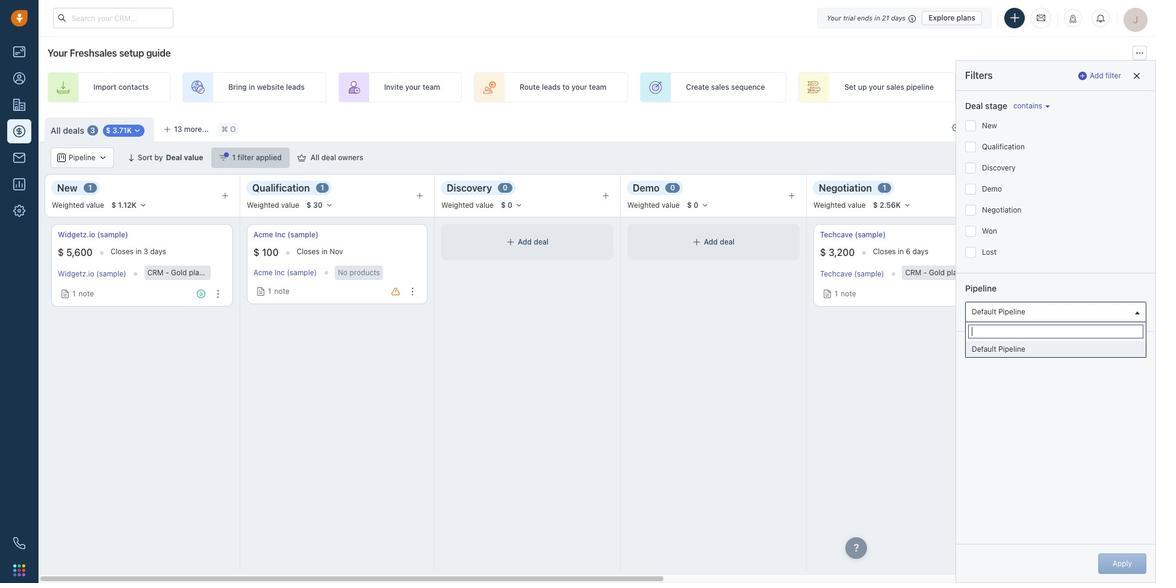Task type: describe. For each thing, give the bounding box(es) containing it.
bring in website leads link
[[183, 72, 326, 102]]

all deal owners button
[[290, 148, 371, 168]]

container_wx8msf4aqz5i3rn1 image inside the pipeline dropdown button
[[57, 154, 66, 162]]

no products
[[338, 268, 380, 277]]

3.71k
[[113, 126, 132, 135]]

$ for $ 30 button
[[307, 201, 311, 210]]

default pipeline option
[[966, 341, 1146, 357]]

default pipeline button
[[966, 302, 1147, 322]]

0 vertical spatial new
[[983, 121, 998, 130]]

closes in 3 days
[[111, 247, 166, 256]]

weighted value for demo
[[628, 201, 680, 210]]

contains
[[1014, 101, 1043, 110]]

1 horizontal spatial demo
[[983, 184, 1002, 193]]

1 down the pipeline dropdown button
[[88, 183, 92, 192]]

freshworks switcher image
[[13, 564, 25, 576]]

$ 1.12k button
[[106, 199, 152, 212]]

invite your team link
[[339, 72, 462, 102]]

$ 1.12k
[[111, 201, 137, 210]]

settings
[[964, 123, 993, 132]]

create sales sequence link
[[640, 72, 787, 102]]

2 sales from the left
[[887, 83, 905, 92]]

ends
[[858, 14, 873, 21]]

6
[[906, 247, 911, 256]]

send email image
[[1037, 13, 1046, 23]]

applied
[[256, 153, 282, 162]]

0 horizontal spatial deal
[[166, 153, 182, 162]]

pipeline inside option
[[999, 345, 1026, 354]]

filter for 1
[[238, 153, 254, 162]]

2.56k
[[880, 201, 901, 210]]

filters
[[966, 70, 993, 81]]

0 horizontal spatial demo
[[633, 182, 660, 193]]

o
[[230, 125, 236, 134]]

container_wx8msf4aqz5i3rn1 image inside all deal owners button
[[297, 154, 306, 162]]

all deal owners
[[311, 153, 364, 162]]

30
[[313, 201, 323, 210]]

your freshsales setup guide
[[48, 48, 171, 58]]

1 techcave from the top
[[820, 230, 853, 239]]

weighted for qualification
[[247, 201, 279, 210]]

2 inc from the top
[[275, 268, 285, 277]]

closes for $ 5,600
[[111, 247, 134, 256]]

closes for $ 3,200
[[873, 247, 896, 256]]

(sample) down the $ 100
[[235, 268, 265, 277]]

website
[[257, 83, 284, 92]]

create sales sequence
[[686, 83, 765, 92]]

trial
[[844, 14, 856, 21]]

- for $ 3,200
[[924, 268, 927, 277]]

closes in 6 days
[[873, 247, 929, 256]]

import contacts
[[93, 83, 149, 92]]

$ for $ 0 button for demo
[[687, 201, 692, 210]]

weighted for demo
[[628, 201, 660, 210]]

stage
[[986, 101, 1008, 111]]

value for demo
[[662, 201, 680, 210]]

nov
[[330, 247, 343, 256]]

phone image
[[13, 537, 25, 549]]

gold for $ 3,200
[[929, 268, 945, 277]]

all deals 3
[[51, 125, 95, 135]]

1 sales from the left
[[711, 83, 730, 92]]

container_wx8msf4aqz5i3rn1 image inside the pipeline dropdown button
[[99, 154, 107, 162]]

widgetz.io inside "link"
[[58, 230, 95, 239]]

2 widgetz.io (sample) from the top
[[58, 270, 126, 279]]

crm for $ 5,600
[[147, 268, 164, 277]]

1.12k
[[118, 201, 137, 210]]

add deal link
[[968, 72, 1066, 102]]

explore plans link
[[922, 11, 983, 25]]

products
[[350, 268, 380, 277]]

default pipeline list box
[[966, 341, 1146, 357]]

$ 2.56k button
[[868, 199, 917, 212]]

default for default pipeline "list box"
[[972, 345, 997, 354]]

100
[[262, 247, 279, 258]]

1 vertical spatial negotiation
[[983, 205, 1022, 214]]

all deals link
[[51, 124, 84, 137]]

deal stage
[[966, 101, 1008, 111]]

$ 30
[[307, 201, 323, 210]]

owners
[[338, 153, 364, 162]]

21
[[882, 14, 890, 21]]

add deal for discovery
[[518, 238, 549, 247]]

contains button
[[1011, 101, 1051, 111]]

route leads to your team link
[[474, 72, 628, 102]]

default pipeline for default pipeline "list box"
[[972, 345, 1026, 354]]

0 vertical spatial negotiation
[[819, 182, 872, 193]]

quotas and forecasting link
[[984, 148, 1090, 168]]

1 down $ 5,600
[[72, 289, 76, 298]]

by
[[154, 153, 163, 162]]

set up your sales pipeline
[[845, 83, 934, 92]]

$ for $ 2.56k button
[[873, 201, 878, 210]]

1 techcave (sample) from the top
[[820, 230, 886, 239]]

sequence
[[732, 83, 765, 92]]

add deal for demo
[[704, 238, 735, 247]]

container_wx8msf4aqz5i3rn1 image inside settings 'popup button'
[[953, 123, 961, 132]]

quotas and forecasting
[[995, 153, 1078, 162]]

value for new
[[86, 201, 104, 210]]

your trial ends in 21 days
[[827, 14, 906, 21]]

$ 0 button for demo
[[682, 199, 714, 212]]

0 vertical spatial discovery
[[983, 163, 1016, 172]]

note for $ 5,600
[[79, 289, 94, 298]]

$ 3.71k button
[[99, 123, 148, 138]]

pipeline inside dropdown button
[[69, 153, 96, 162]]

3 for in
[[144, 247, 148, 256]]

no
[[338, 268, 348, 277]]

$ 2.56k
[[873, 201, 901, 210]]

2 techcave (sample) link from the top
[[820, 270, 885, 279]]

crm for $ 3,200
[[906, 268, 922, 277]]

$ 3.71k button
[[103, 125, 145, 137]]

won
[[983, 227, 998, 236]]

deals
[[63, 125, 84, 135]]

container_wx8msf4aqz5i3rn1 image inside $ 3.71k button
[[133, 127, 142, 135]]

lost
[[983, 248, 997, 257]]

13 more...
[[174, 125, 209, 134]]

weighted for discovery
[[442, 201, 474, 210]]

import contacts link
[[48, 72, 171, 102]]

your for your trial ends in 21 days
[[827, 14, 842, 21]]

0 vertical spatial qualification
[[983, 142, 1025, 151]]

$ 100
[[254, 247, 279, 258]]

add filter link
[[1079, 66, 1122, 85]]

explore plans
[[929, 13, 976, 22]]

⌘ o
[[222, 125, 236, 134]]

(sample) down 'lost' at the right
[[993, 268, 1023, 277]]

bring
[[228, 83, 247, 92]]

in for $ 3,200
[[898, 247, 904, 256]]

1 inside 1 filter applied button
[[232, 153, 236, 162]]

pipeline button
[[51, 148, 114, 168]]

add deal inside add deal link
[[1014, 83, 1044, 92]]

route
[[520, 83, 540, 92]]

$ 3,200
[[820, 247, 855, 258]]

gold for $ 5,600
[[171, 268, 187, 277]]

2 team from the left
[[589, 83, 607, 92]]

(sample) down closes in nov
[[287, 268, 317, 277]]

2 techcave (sample) from the top
[[820, 270, 885, 279]]

forecasting
[[1037, 153, 1078, 162]]

2 widgetz.io from the top
[[58, 270, 94, 279]]

$ 30 button
[[301, 199, 338, 212]]

1 filter applied
[[232, 153, 282, 162]]

$ for $ 1.12k button
[[111, 201, 116, 210]]



Task type: vqa. For each thing, say whether or not it's contained in the screenshot.
Task
no



Task type: locate. For each thing, give the bounding box(es) containing it.
default pipeline for default pipeline dropdown button
[[972, 307, 1026, 316]]

filter for add
[[1106, 71, 1122, 80]]

1 gold from the left
[[171, 268, 187, 277]]

1 crm from the left
[[147, 268, 164, 277]]

0 vertical spatial techcave (sample) link
[[820, 230, 886, 240]]

2 closes from the left
[[297, 247, 320, 256]]

widgetz.io (sample) link down 5,600
[[58, 270, 126, 279]]

2 acme from the top
[[254, 268, 273, 277]]

closes for $ 100
[[297, 247, 320, 256]]

phone element
[[7, 531, 31, 555]]

create
[[686, 83, 710, 92]]

guide
[[146, 48, 171, 58]]

filter inside the "add filter" link
[[1106, 71, 1122, 80]]

in left 21
[[875, 14, 881, 21]]

value
[[184, 153, 203, 162], [86, 201, 104, 210], [281, 201, 299, 210], [476, 201, 494, 210], [662, 201, 680, 210], [848, 201, 866, 210]]

1 vertical spatial widgetz.io (sample)
[[58, 270, 126, 279]]

techcave down $ 3,200
[[820, 270, 853, 279]]

0 horizontal spatial 1 note
[[72, 289, 94, 298]]

pipeline down deals
[[69, 153, 96, 162]]

leads left to
[[542, 83, 561, 92]]

3
[[90, 126, 95, 135], [144, 247, 148, 256]]

1 vertical spatial acme
[[254, 268, 273, 277]]

1 vertical spatial techcave (sample) link
[[820, 270, 885, 279]]

(sample) down closes in 3 days
[[96, 270, 126, 279]]

Search field
[[1092, 148, 1152, 168]]

0 horizontal spatial days
[[150, 247, 166, 256]]

set
[[845, 83, 857, 92]]

⌘
[[222, 125, 228, 134]]

1 up $ 30 button
[[321, 183, 324, 192]]

13 more... button
[[157, 121, 216, 138]]

$ for $ 3.71k button
[[106, 126, 111, 135]]

1 up $ 2.56k
[[883, 183, 887, 192]]

2 plan from the left
[[947, 268, 962, 277]]

1 inc from the top
[[275, 230, 286, 239]]

monthly for 3,200
[[964, 268, 991, 277]]

import
[[93, 83, 116, 92]]

in down $ 1.12k button
[[136, 247, 142, 256]]

weighted value for new
[[52, 201, 104, 210]]

default
[[972, 307, 997, 316], [972, 345, 997, 354]]

2 weighted value from the left
[[247, 201, 299, 210]]

1 horizontal spatial 3
[[144, 247, 148, 256]]

$ 0 for discovery
[[501, 201, 513, 210]]

all inside all deal owners button
[[311, 153, 320, 162]]

1 horizontal spatial closes
[[297, 247, 320, 256]]

techcave (sample) up 3,200
[[820, 230, 886, 239]]

2 horizontal spatial add deal
[[1014, 83, 1044, 92]]

0 vertical spatial widgetz.io
[[58, 230, 95, 239]]

(sample) down 3,200
[[855, 270, 885, 279]]

2 crm - gold plan monthly (sample) from the left
[[906, 268, 1023, 277]]

2 leads from the left
[[542, 83, 561, 92]]

1 note for $ 3,200
[[835, 289, 857, 298]]

0 horizontal spatial gold
[[171, 268, 187, 277]]

1 horizontal spatial note
[[274, 287, 290, 296]]

1 note down 3,200
[[835, 289, 857, 298]]

0 horizontal spatial closes
[[111, 247, 134, 256]]

(sample) up closes in nov
[[288, 230, 319, 239]]

1 your from the left
[[405, 83, 421, 92]]

sort
[[138, 153, 153, 162]]

techcave (sample) link
[[820, 230, 886, 240], [820, 270, 885, 279]]

1 horizontal spatial negotiation
[[983, 205, 1022, 214]]

1 horizontal spatial sales
[[887, 83, 905, 92]]

default pipeline inside option
[[972, 345, 1026, 354]]

3 closes from the left
[[873, 247, 896, 256]]

Search your CRM... text field
[[53, 8, 173, 28]]

0 vertical spatial default
[[972, 307, 997, 316]]

1 horizontal spatial all
[[311, 153, 320, 162]]

to
[[563, 83, 570, 92]]

plan for 3,200
[[947, 268, 962, 277]]

all for deal
[[311, 153, 320, 162]]

0 vertical spatial widgetz.io (sample) link
[[58, 230, 128, 240]]

default inside default pipeline option
[[972, 345, 997, 354]]

your right to
[[572, 83, 587, 92]]

1 horizontal spatial team
[[589, 83, 607, 92]]

acme inc (sample) link
[[254, 230, 319, 240], [254, 268, 317, 277]]

1 horizontal spatial your
[[572, 83, 587, 92]]

1 vertical spatial acme inc (sample)
[[254, 268, 317, 277]]

your right up in the right of the page
[[869, 83, 885, 92]]

closes
[[111, 247, 134, 256], [297, 247, 320, 256], [873, 247, 896, 256]]

widgetz.io (sample) link up 5,600
[[58, 230, 128, 240]]

crm - gold plan monthly (sample)
[[147, 268, 265, 277], [906, 268, 1023, 277]]

widgetz.io down $ 5,600
[[58, 270, 94, 279]]

0 horizontal spatial leads
[[286, 83, 305, 92]]

route leads to your team
[[520, 83, 607, 92]]

0 vertical spatial techcave
[[820, 230, 853, 239]]

0 horizontal spatial sales
[[711, 83, 730, 92]]

3 weighted value from the left
[[442, 201, 494, 210]]

0 horizontal spatial discovery
[[447, 182, 492, 193]]

1 horizontal spatial $ 0 button
[[682, 199, 714, 212]]

note for $ 3,200
[[841, 289, 857, 298]]

3,200
[[829, 247, 855, 258]]

3 inside all deals 3
[[90, 126, 95, 135]]

all
[[51, 125, 61, 135], [311, 153, 320, 162]]

filter inside 1 filter applied button
[[238, 153, 254, 162]]

2 horizontal spatial 1 note
[[835, 289, 857, 298]]

1 down o
[[232, 153, 236, 162]]

0 horizontal spatial add deal
[[518, 238, 549, 247]]

(sample) up closes in 3 days
[[97, 230, 128, 239]]

1 note for $ 100
[[268, 287, 290, 296]]

weighted value for qualification
[[247, 201, 299, 210]]

1 acme inc (sample) from the top
[[254, 230, 319, 239]]

note for $ 100
[[274, 287, 290, 296]]

3 right deals
[[90, 126, 95, 135]]

inc up 100
[[275, 230, 286, 239]]

1 down $ 3,200
[[835, 289, 838, 298]]

0 horizontal spatial plan
[[189, 268, 204, 277]]

new down deal stage on the top
[[983, 121, 998, 130]]

closes left 6
[[873, 247, 896, 256]]

1 horizontal spatial leads
[[542, 83, 561, 92]]

1 vertical spatial default pipeline
[[972, 345, 1026, 354]]

days right 21
[[892, 14, 906, 21]]

team
[[423, 83, 440, 92], [589, 83, 607, 92]]

acme inc (sample) link up 100
[[254, 230, 319, 240]]

5,600
[[66, 247, 93, 258]]

explore
[[929, 13, 955, 22]]

1 vertical spatial widgetz.io (sample) link
[[58, 270, 126, 279]]

deal
[[966, 101, 983, 111], [166, 153, 182, 162]]

techcave up $ 3,200
[[820, 230, 853, 239]]

weighted value for negotiation
[[814, 201, 866, 210]]

in left the nov
[[322, 247, 328, 256]]

$ 5,600
[[58, 247, 93, 258]]

1 note
[[268, 287, 290, 296], [72, 289, 94, 298], [835, 289, 857, 298]]

2 default from the top
[[972, 345, 997, 354]]

closes left the nov
[[297, 247, 320, 256]]

widgetz.io up $ 5,600
[[58, 230, 95, 239]]

your left freshsales
[[48, 48, 68, 58]]

your left trial
[[827, 14, 842, 21]]

1 vertical spatial filter
[[238, 153, 254, 162]]

1 vertical spatial techcave
[[820, 270, 853, 279]]

techcave (sample) link down 3,200
[[820, 270, 885, 279]]

1 vertical spatial all
[[311, 153, 320, 162]]

1 techcave (sample) link from the top
[[820, 230, 886, 240]]

2 weighted from the left
[[247, 201, 279, 210]]

1 monthly from the left
[[206, 268, 233, 277]]

1 vertical spatial default
[[972, 345, 997, 354]]

invite
[[384, 83, 403, 92]]

$ for discovery's $ 0 button
[[501, 201, 506, 210]]

container_wx8msf4aqz5i3rn1 image
[[99, 154, 107, 162], [219, 154, 227, 162], [297, 154, 306, 162], [507, 238, 515, 246], [61, 290, 69, 298]]

0 horizontal spatial 3
[[90, 126, 95, 135]]

1 horizontal spatial -
[[924, 268, 927, 277]]

-
[[166, 268, 169, 277], [924, 268, 927, 277]]

1 horizontal spatial monthly
[[964, 268, 991, 277]]

0 horizontal spatial crm
[[147, 268, 164, 277]]

plan for 5,600
[[189, 268, 204, 277]]

team right to
[[589, 83, 607, 92]]

1 horizontal spatial days
[[892, 14, 906, 21]]

note down 5,600
[[79, 289, 94, 298]]

widgetz.io (sample) up 5,600
[[58, 230, 128, 239]]

0 horizontal spatial note
[[79, 289, 94, 298]]

1 vertical spatial qualification
[[252, 182, 310, 193]]

0 horizontal spatial your
[[48, 48, 68, 58]]

default inside default pipeline dropdown button
[[972, 307, 997, 316]]

acme up the $ 100
[[254, 230, 273, 239]]

plans
[[957, 13, 976, 22]]

2 techcave from the top
[[820, 270, 853, 279]]

days down $ 1.12k button
[[150, 247, 166, 256]]

up
[[858, 83, 867, 92]]

setup
[[119, 48, 144, 58]]

0 horizontal spatial new
[[57, 182, 78, 193]]

13
[[174, 125, 182, 134]]

monthly
[[206, 268, 233, 277], [964, 268, 991, 277]]

sales left "pipeline"
[[887, 83, 905, 92]]

deal
[[1030, 83, 1044, 92], [322, 153, 336, 162], [534, 238, 549, 247], [720, 238, 735, 247]]

2 - from the left
[[924, 268, 927, 277]]

$ 0 for demo
[[687, 201, 699, 210]]

1 $ 0 from the left
[[501, 201, 513, 210]]

default for default pipeline dropdown button
[[972, 307, 997, 316]]

1 note for $ 5,600
[[72, 289, 94, 298]]

1 vertical spatial new
[[57, 182, 78, 193]]

1 vertical spatial techcave (sample)
[[820, 270, 885, 279]]

0 horizontal spatial filter
[[238, 153, 254, 162]]

days for $ 5,600
[[150, 247, 166, 256]]

sales right create
[[711, 83, 730, 92]]

2 horizontal spatial days
[[913, 247, 929, 256]]

(sample)
[[97, 230, 128, 239], [288, 230, 319, 239], [855, 230, 886, 239], [235, 268, 265, 277], [993, 268, 1023, 277], [287, 268, 317, 277], [96, 270, 126, 279], [855, 270, 885, 279]]

4 weighted value from the left
[[628, 201, 680, 210]]

leads right website
[[286, 83, 305, 92]]

0 horizontal spatial monthly
[[206, 268, 233, 277]]

1 leads from the left
[[286, 83, 305, 92]]

1 horizontal spatial discovery
[[983, 163, 1016, 172]]

1 widgetz.io (sample) from the top
[[58, 230, 128, 239]]

0 vertical spatial inc
[[275, 230, 286, 239]]

1 weighted value from the left
[[52, 201, 104, 210]]

1 vertical spatial acme inc (sample) link
[[254, 268, 317, 277]]

weighted for new
[[52, 201, 84, 210]]

deal up settings
[[966, 101, 983, 111]]

your for your freshsales setup guide
[[48, 48, 68, 58]]

team right invite
[[423, 83, 440, 92]]

days
[[892, 14, 906, 21], [150, 247, 166, 256], [913, 247, 929, 256]]

pipeline
[[69, 153, 96, 162], [966, 283, 997, 293], [999, 307, 1026, 316], [999, 345, 1026, 354]]

1 horizontal spatial crm - gold plan monthly (sample)
[[906, 268, 1023, 277]]

closes right 5,600
[[111, 247, 134, 256]]

in right bring
[[249, 83, 255, 92]]

2 gold from the left
[[929, 268, 945, 277]]

1 weighted from the left
[[52, 201, 84, 210]]

1 default pipeline from the top
[[972, 307, 1026, 316]]

$ 0 button for discovery
[[496, 199, 528, 212]]

widgetz.io (sample) link
[[58, 230, 128, 240], [58, 270, 126, 279]]

0 horizontal spatial team
[[423, 83, 440, 92]]

negotiation up 'won'
[[983, 205, 1022, 214]]

0 horizontal spatial qualification
[[252, 182, 310, 193]]

0 horizontal spatial negotiation
[[819, 182, 872, 193]]

- for $ 5,600
[[166, 268, 169, 277]]

(sample) inside "link"
[[97, 230, 128, 239]]

- down closes in 6 days
[[924, 268, 927, 277]]

5 weighted from the left
[[814, 201, 846, 210]]

acme down the $ 100
[[254, 268, 273, 277]]

1
[[232, 153, 236, 162], [88, 183, 92, 192], [321, 183, 324, 192], [883, 183, 887, 192], [268, 287, 271, 296], [72, 289, 76, 298], [835, 289, 838, 298]]

0 vertical spatial default pipeline
[[972, 307, 1026, 316]]

note
[[274, 287, 290, 296], [79, 289, 94, 298], [841, 289, 857, 298]]

0 vertical spatial acme inc (sample) link
[[254, 230, 319, 240]]

$ inside dropdown button
[[106, 126, 111, 135]]

settings button
[[947, 117, 999, 138]]

demo
[[633, 182, 660, 193], [983, 184, 1002, 193]]

add inside the "add filter" link
[[1090, 71, 1104, 80]]

days right 6
[[913, 247, 929, 256]]

days for $ 3,200
[[913, 247, 929, 256]]

wrapper image
[[955, 286, 972, 302]]

1 horizontal spatial your
[[827, 14, 842, 21]]

widgetz.io
[[58, 230, 95, 239], [58, 270, 94, 279]]

2 $ 0 button from the left
[[682, 199, 714, 212]]

1 note down 5,600
[[72, 289, 94, 298]]

inc down 100
[[275, 268, 285, 277]]

crm down 6
[[906, 268, 922, 277]]

pipeline down 'lost' at the right
[[966, 283, 997, 293]]

note down 100
[[274, 287, 290, 296]]

1 horizontal spatial add deal
[[704, 238, 735, 247]]

0 vertical spatial filter
[[1106, 71, 1122, 80]]

2 your from the left
[[572, 83, 587, 92]]

2 widgetz.io (sample) link from the top
[[58, 270, 126, 279]]

2 $ 0 from the left
[[687, 201, 699, 210]]

your
[[827, 14, 842, 21], [48, 48, 68, 58]]

3 your from the left
[[869, 83, 885, 92]]

weighted value
[[52, 201, 104, 210], [247, 201, 299, 210], [442, 201, 494, 210], [628, 201, 680, 210], [814, 201, 866, 210]]

container_wx8msf4aqz5i3rn1 image
[[953, 123, 961, 132], [133, 127, 142, 135], [57, 154, 66, 162], [693, 238, 701, 246], [257, 287, 265, 296], [824, 290, 832, 298]]

in inside bring in website leads link
[[249, 83, 255, 92]]

1 team from the left
[[423, 83, 440, 92]]

crm - gold plan monthly (sample) for $ 3,200
[[906, 268, 1023, 277]]

your
[[405, 83, 421, 92], [572, 83, 587, 92], [869, 83, 885, 92]]

all left owners
[[311, 153, 320, 162]]

2 horizontal spatial note
[[841, 289, 857, 298]]

1 widgetz.io (sample) link from the top
[[58, 230, 128, 240]]

pipeline down default pipeline dropdown button
[[999, 345, 1026, 354]]

contacts
[[118, 83, 149, 92]]

0 vertical spatial acme
[[254, 230, 273, 239]]

quotas
[[995, 153, 1020, 162]]

monthly for 5,600
[[206, 268, 233, 277]]

1 acme inc (sample) link from the top
[[254, 230, 319, 240]]

deal inside button
[[322, 153, 336, 162]]

in for $ 100
[[322, 247, 328, 256]]

your right invite
[[405, 83, 421, 92]]

1 horizontal spatial $ 0
[[687, 201, 699, 210]]

None search field
[[969, 325, 1144, 339]]

0 horizontal spatial crm - gold plan monthly (sample)
[[147, 268, 265, 277]]

qualification up quotas
[[983, 142, 1025, 151]]

$ 3.71k
[[106, 126, 132, 135]]

2 acme inc (sample) from the top
[[254, 268, 317, 277]]

1 horizontal spatial deal
[[966, 101, 983, 111]]

1 horizontal spatial 1 note
[[268, 287, 290, 296]]

3 down $ 1.12k button
[[144, 247, 148, 256]]

crm down closes in 3 days
[[147, 268, 164, 277]]

invite your team
[[384, 83, 440, 92]]

0 vertical spatial acme inc (sample)
[[254, 230, 319, 239]]

qualification down applied
[[252, 182, 310, 193]]

1 horizontal spatial plan
[[947, 268, 962, 277]]

all left deals
[[51, 125, 61, 135]]

2 monthly from the left
[[964, 268, 991, 277]]

in left 6
[[898, 247, 904, 256]]

1 horizontal spatial crm
[[906, 268, 922, 277]]

0 horizontal spatial $ 0 button
[[496, 199, 528, 212]]

0 vertical spatial 3
[[90, 126, 95, 135]]

techcave (sample)
[[820, 230, 886, 239], [820, 270, 885, 279]]

acme inc (sample) link down 100
[[254, 268, 317, 277]]

1 vertical spatial inc
[[275, 268, 285, 277]]

closes in nov
[[297, 247, 343, 256]]

acme inc (sample) down 100
[[254, 268, 317, 277]]

more...
[[184, 125, 209, 134]]

note down 3,200
[[841, 289, 857, 298]]

value for qualification
[[281, 201, 299, 210]]

1 down 100
[[268, 287, 271, 296]]

weighted
[[52, 201, 84, 210], [247, 201, 279, 210], [442, 201, 474, 210], [628, 201, 660, 210], [814, 201, 846, 210]]

all for deals
[[51, 125, 61, 135]]

0 vertical spatial deal
[[966, 101, 983, 111]]

techcave (sample) down 3,200
[[820, 270, 885, 279]]

pipeline up default pipeline option
[[999, 307, 1026, 316]]

default pipeline inside dropdown button
[[972, 307, 1026, 316]]

1 - from the left
[[166, 268, 169, 277]]

value for negotiation
[[848, 201, 866, 210]]

1 horizontal spatial gold
[[929, 268, 945, 277]]

5 weighted value from the left
[[814, 201, 866, 210]]

0 horizontal spatial $ 0
[[501, 201, 513, 210]]

$
[[106, 126, 111, 135], [111, 201, 116, 210], [307, 201, 311, 210], [501, 201, 506, 210], [687, 201, 692, 210], [873, 201, 878, 210], [58, 247, 64, 258], [254, 247, 260, 258], [820, 247, 827, 258]]

0
[[503, 183, 508, 192], [671, 183, 675, 192], [508, 201, 513, 210], [694, 201, 699, 210]]

2 crm from the left
[[906, 268, 922, 277]]

negotiation up $ 2.56k button
[[819, 182, 872, 193]]

2 horizontal spatial closes
[[873, 247, 896, 256]]

2 horizontal spatial your
[[869, 83, 885, 92]]

3 for deals
[[90, 126, 95, 135]]

1 vertical spatial 3
[[144, 247, 148, 256]]

0 horizontal spatial -
[[166, 268, 169, 277]]

weighted for negotiation
[[814, 201, 846, 210]]

in for $ 5,600
[[136, 247, 142, 256]]

1 acme from the top
[[254, 230, 273, 239]]

3 weighted from the left
[[442, 201, 474, 210]]

set up your sales pipeline link
[[799, 72, 956, 102]]

0 horizontal spatial your
[[405, 83, 421, 92]]

new down the pipeline dropdown button
[[57, 182, 78, 193]]

pipeline inside dropdown button
[[999, 307, 1026, 316]]

1 vertical spatial widgetz.io
[[58, 270, 94, 279]]

add filter
[[1090, 71, 1122, 80]]

widgetz.io (sample) down 5,600
[[58, 270, 126, 279]]

1 plan from the left
[[189, 268, 204, 277]]

bring in website leads
[[228, 83, 305, 92]]

1 horizontal spatial new
[[983, 121, 998, 130]]

add deal
[[1014, 83, 1044, 92], [518, 238, 549, 247], [704, 238, 735, 247]]

1 crm - gold plan monthly (sample) from the left
[[147, 268, 265, 277]]

container_wx8msf4aqz5i3rn1 image inside 1 filter applied button
[[219, 154, 227, 162]]

default pipeline
[[972, 307, 1026, 316], [972, 345, 1026, 354]]

plan
[[189, 268, 204, 277], [947, 268, 962, 277]]

value for discovery
[[476, 201, 494, 210]]

1 note down 100
[[268, 287, 290, 296]]

2 acme inc (sample) link from the top
[[254, 268, 317, 277]]

1 horizontal spatial qualification
[[983, 142, 1025, 151]]

1 horizontal spatial filter
[[1106, 71, 1122, 80]]

0 horizontal spatial all
[[51, 125, 61, 135]]

0 vertical spatial techcave (sample)
[[820, 230, 886, 239]]

techcave (sample) link up 3,200
[[820, 230, 886, 240]]

1 vertical spatial discovery
[[447, 182, 492, 193]]

- down closes in 3 days
[[166, 268, 169, 277]]

acme inc (sample) up 100
[[254, 230, 319, 239]]

1 $ 0 button from the left
[[496, 199, 528, 212]]

sort by deal value
[[138, 153, 203, 162]]

deal right by
[[166, 153, 182, 162]]

2 default pipeline from the top
[[972, 345, 1026, 354]]

1 default from the top
[[972, 307, 997, 316]]

discovery
[[983, 163, 1016, 172], [447, 182, 492, 193]]

(sample) down $ 2.56k
[[855, 230, 886, 239]]

1 vertical spatial deal
[[166, 153, 182, 162]]

pipeline
[[907, 83, 934, 92]]

crm - gold plan monthly (sample) for $ 5,600
[[147, 268, 265, 277]]

add inside add deal link
[[1014, 83, 1028, 92]]

weighted value for discovery
[[442, 201, 494, 210]]

1 vertical spatial your
[[48, 48, 68, 58]]

1 widgetz.io from the top
[[58, 230, 95, 239]]

1 closes from the left
[[111, 247, 134, 256]]

4 weighted from the left
[[628, 201, 660, 210]]

0 vertical spatial widgetz.io (sample)
[[58, 230, 128, 239]]

filter
[[1106, 71, 1122, 80], [238, 153, 254, 162]]

0 vertical spatial all
[[51, 125, 61, 135]]

freshsales
[[70, 48, 117, 58]]

1 filter applied button
[[211, 148, 290, 168]]



